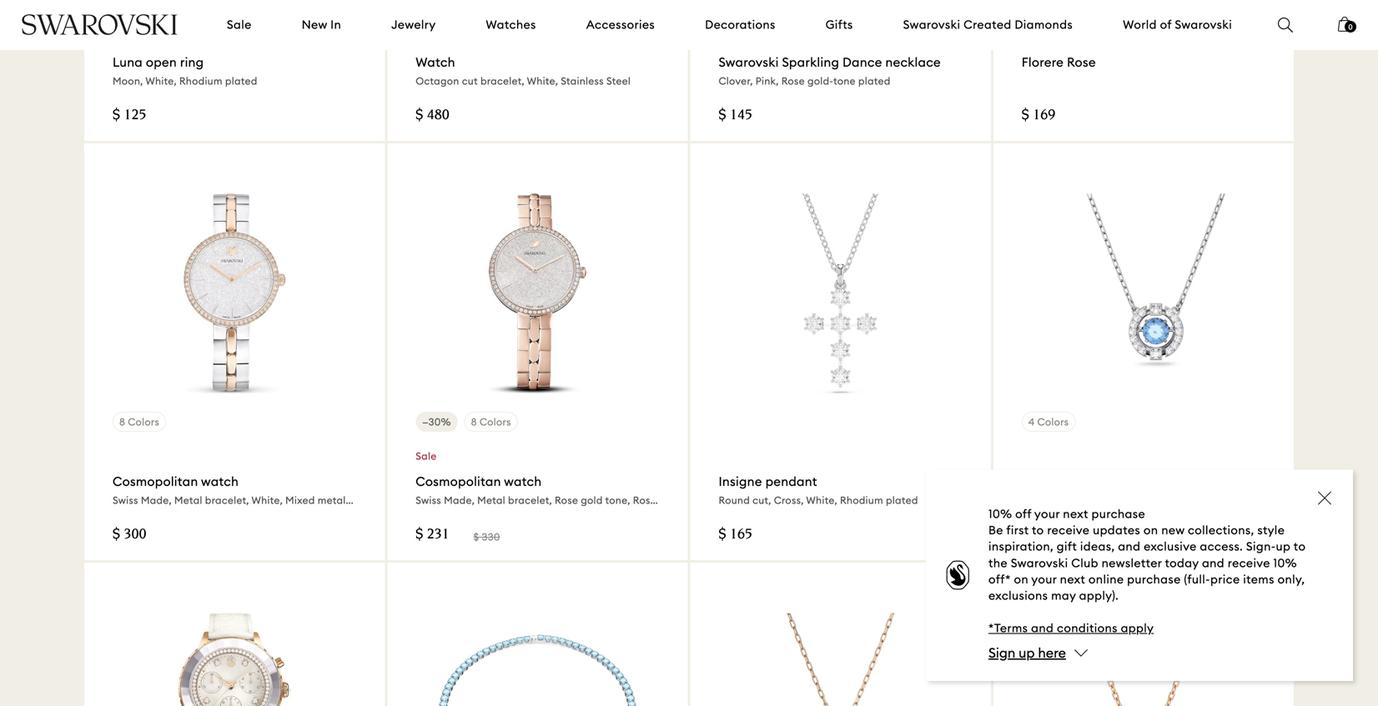 Task type: locate. For each thing, give the bounding box(es) containing it.
1 horizontal spatial cosmopolitan watch
[[416, 474, 542, 490]]

10%
[[989, 507, 1013, 522], [1274, 556, 1298, 571]]

gift
[[1057, 540, 1078, 555]]

0 horizontal spatial sale
[[227, 17, 252, 32]]

jewelry link
[[392, 17, 436, 33]]

1 vertical spatial on
[[1015, 573, 1029, 588]]

watch octagon cut bracelet, white, stainless steel
[[416, 54, 631, 87]]

cosmopolitan watch up $ 300 in the bottom left of the page
[[113, 474, 239, 490]]

cart-mobile image image
[[1339, 17, 1352, 32]]

up right sign
[[1019, 645, 1035, 662]]

cosmopolitan watch
[[113, 474, 239, 490], [416, 474, 542, 490]]

1 horizontal spatial watch
[[504, 474, 542, 490]]

0 horizontal spatial up
[[1019, 645, 1035, 662]]

next
[[1064, 507, 1089, 522], [1061, 573, 1086, 588]]

*terms and conditions apply
[[989, 622, 1155, 637]]

white, down open
[[146, 75, 177, 87]]

1 vertical spatial sale
[[416, 451, 437, 463]]

on
[[1144, 523, 1159, 538], [1015, 573, 1029, 588]]

and
[[1119, 540, 1141, 555], [1203, 556, 1225, 571], [1032, 622, 1054, 637]]

1 vertical spatial rose
[[782, 75, 805, 87]]

1 horizontal spatial $ 145
[[1022, 529, 1056, 544]]

octagon
[[416, 75, 460, 87]]

white, inside luna open ring moon, white, rhodium plated
[[146, 75, 177, 87]]

$ 231
[[416, 529, 450, 544]]

round
[[719, 495, 750, 507]]

white, inside the 'watch octagon cut bracelet, white, stainless steel'
[[527, 75, 558, 87]]

purchase down newsletter
[[1128, 573, 1182, 588]]

on up exclusions
[[1015, 573, 1029, 588]]

purchase up updates
[[1092, 507, 1146, 522]]

watch
[[201, 474, 239, 490], [504, 474, 542, 490]]

*terms and conditions apply link
[[989, 622, 1155, 637]]

insigne
[[719, 474, 763, 490]]

tone
[[834, 75, 856, 87]]

rhodium inside luna open ring moon, white, rhodium plated
[[179, 75, 223, 87]]

1 cosmopolitan from the left
[[113, 474, 198, 490]]

0 vertical spatial on
[[1144, 523, 1159, 538]]

insigne pendant round cut, cross, white, rhodium plated
[[719, 474, 919, 507]]

sale
[[227, 17, 252, 32], [416, 451, 437, 463]]

1 horizontal spatial receive
[[1228, 556, 1271, 571]]

items
[[1244, 573, 1275, 588]]

next up may
[[1061, 573, 1086, 588]]

$ 145 down clover,
[[719, 109, 753, 124]]

cosmopolitan watch up $ 330
[[416, 474, 542, 490]]

first
[[1007, 523, 1030, 538]]

plated inside luna open ring moon, white, rhodium plated
[[225, 75, 258, 87]]

0 vertical spatial to
[[1033, 523, 1045, 538]]

swarovski inside 10% off your next purchase be first to receive updates on new collections, style inspiration, gift ideas, and exclusive access. sign-up to the swarovski club newsletter today and receive 10% off* on your next online purchase (full-price items only, exclusions may apply).
[[1011, 556, 1069, 571]]

0 horizontal spatial 10%
[[989, 507, 1013, 522]]

and up here
[[1032, 622, 1054, 637]]

search image image
[[1279, 18, 1294, 33]]

0 horizontal spatial white,
[[146, 75, 177, 87]]

1 cosmopolitan watch from the left
[[113, 474, 239, 490]]

1 horizontal spatial 10%
[[1274, 556, 1298, 571]]

0 link
[[1339, 15, 1357, 43]]

1 vertical spatial up
[[1019, 645, 1035, 662]]

0 vertical spatial sale
[[227, 17, 252, 32]]

here
[[1039, 645, 1067, 662]]

$ 480
[[416, 109, 450, 124]]

receive up items on the right bottom
[[1228, 556, 1271, 571]]

2 cosmopolitan watch from the left
[[416, 474, 542, 490]]

1 horizontal spatial on
[[1144, 523, 1159, 538]]

0 horizontal spatial cosmopolitan
[[113, 474, 198, 490]]

sale link
[[227, 17, 252, 33]]

swarovski right of
[[1176, 17, 1233, 32]]

rhodium right "cross,"
[[841, 495, 884, 507]]

1 horizontal spatial and
[[1119, 540, 1141, 555]]

1 vertical spatial and
[[1203, 556, 1225, 571]]

0 vertical spatial your
[[1035, 507, 1060, 522]]

decorations
[[705, 17, 776, 32]]

swarovski created diamonds
[[904, 17, 1074, 32]]

1 horizontal spatial white,
[[527, 75, 558, 87]]

conditions
[[1058, 622, 1118, 637]]

$ 145
[[719, 109, 753, 124], [1022, 529, 1056, 544]]

and down access.
[[1203, 556, 1225, 571]]

0 horizontal spatial 8 colors
[[119, 416, 159, 428]]

swarovski inside swarovski sparkling dance necklace clover, pink, rose gold-tone plated
[[719, 54, 779, 70]]

swarovski up necklace
[[904, 17, 961, 32]]

up
[[1277, 540, 1291, 555], [1019, 645, 1035, 662]]

0 vertical spatial up
[[1277, 540, 1291, 555]]

rose down the sparkling in the right of the page
[[782, 75, 805, 87]]

$ 300
[[113, 529, 146, 544]]

sign-
[[1247, 540, 1277, 555]]

watch
[[416, 54, 455, 70]]

price
[[1211, 573, 1241, 588]]

swarovski
[[904, 17, 961, 32], [1176, 17, 1233, 32], [719, 54, 779, 70], [1011, 556, 1069, 571]]

0 horizontal spatial rose
[[782, 75, 805, 87]]

today
[[1166, 556, 1200, 571]]

white, for cut
[[527, 75, 558, 87]]

plated
[[225, 75, 258, 87], [859, 75, 891, 87], [886, 495, 919, 507]]

and up newsletter
[[1119, 540, 1141, 555]]

1 horizontal spatial rhodium
[[841, 495, 884, 507]]

cosmopolitan up $ 231
[[416, 474, 501, 490]]

$ 145 down off
[[1022, 529, 1056, 544]]

sale down −30%
[[416, 451, 437, 463]]

white, left stainless
[[527, 75, 558, 87]]

off
[[1016, 507, 1032, 522]]

gifts link
[[826, 17, 854, 33]]

0 horizontal spatial $ 145
[[719, 109, 753, 124]]

florere
[[1022, 54, 1064, 70]]

1 horizontal spatial 8 colors
[[471, 416, 511, 428]]

2 horizontal spatial white,
[[807, 495, 838, 507]]

0 horizontal spatial and
[[1032, 622, 1054, 637]]

10% up be
[[989, 507, 1013, 522]]

rhodium
[[179, 75, 223, 87], [841, 495, 884, 507]]

swarovski down "inspiration,"
[[1011, 556, 1069, 571]]

next up gift
[[1064, 507, 1089, 522]]

steel
[[607, 75, 631, 87]]

rose right the florere
[[1068, 54, 1097, 70]]

on left the new
[[1144, 523, 1159, 538]]

the
[[989, 556, 1008, 571]]

luna
[[113, 54, 143, 70]]

cosmopolitan up $ 300 in the bottom left of the page
[[113, 474, 198, 490]]

*terms
[[989, 622, 1029, 637]]

rhodium down ring
[[179, 75, 223, 87]]

0 horizontal spatial on
[[1015, 573, 1029, 588]]

plated inside insigne pendant round cut, cross, white, rhodium plated
[[886, 495, 919, 507]]

cross,
[[774, 495, 804, 507]]

10% up "only,"
[[1274, 556, 1298, 571]]

2 vertical spatial and
[[1032, 622, 1054, 637]]

world
[[1124, 17, 1158, 32]]

white, inside insigne pendant round cut, cross, white, rhodium plated
[[807, 495, 838, 507]]

0 vertical spatial rose
[[1068, 54, 1097, 70]]

new
[[302, 17, 328, 32]]

to right first
[[1033, 523, 1045, 538]]

rose
[[1068, 54, 1097, 70], [782, 75, 805, 87]]

receive
[[1048, 523, 1090, 538], [1228, 556, 1271, 571]]

2 horizontal spatial and
[[1203, 556, 1225, 571]]

0 vertical spatial and
[[1119, 540, 1141, 555]]

cosmopolitan
[[113, 474, 198, 490], [416, 474, 501, 490]]

0 vertical spatial rhodium
[[179, 75, 223, 87]]

receive up gift
[[1048, 523, 1090, 538]]

swarovski up clover,
[[719, 54, 779, 70]]

rhodium inside insigne pendant round cut, cross, white, rhodium plated
[[841, 495, 884, 507]]

1 vertical spatial purchase
[[1128, 573, 1182, 588]]

1 horizontal spatial cosmopolitan
[[416, 474, 501, 490]]

rose inside swarovski sparkling dance necklace clover, pink, rose gold-tone plated
[[782, 75, 805, 87]]

0 vertical spatial purchase
[[1092, 507, 1146, 522]]

0 horizontal spatial cosmopolitan watch
[[113, 474, 239, 490]]

$ 125
[[113, 109, 146, 124]]

sale up luna open ring moon, white, rhodium plated
[[227, 17, 252, 32]]

1 vertical spatial $ 145
[[1022, 529, 1056, 544]]

1 horizontal spatial up
[[1277, 540, 1291, 555]]

apply).
[[1080, 589, 1119, 604]]

ring
[[180, 54, 204, 70]]

0 horizontal spatial rhodium
[[179, 75, 223, 87]]

1 vertical spatial rhodium
[[841, 495, 884, 507]]

0 horizontal spatial receive
[[1048, 523, 1090, 538]]

swarovski inside "world of swarovski" link
[[1176, 17, 1233, 32]]

to
[[1033, 523, 1045, 538], [1294, 540, 1307, 555]]

your
[[1035, 507, 1060, 522], [1032, 573, 1057, 588]]

up down style
[[1277, 540, 1291, 555]]

0 horizontal spatial watch
[[201, 474, 239, 490]]

1 vertical spatial to
[[1294, 540, 1307, 555]]

accessories link
[[587, 17, 655, 33]]

cut
[[462, 75, 478, 87]]

your up may
[[1032, 573, 1057, 588]]

1 vertical spatial receive
[[1228, 556, 1271, 571]]

(full-
[[1185, 573, 1211, 588]]

2 8 colors from the left
[[471, 416, 511, 428]]

white, right "cross,"
[[807, 495, 838, 507]]

to up "only,"
[[1294, 540, 1307, 555]]

your right off
[[1035, 507, 1060, 522]]

1 horizontal spatial rose
[[1068, 54, 1097, 70]]

be
[[989, 523, 1004, 538]]

8 colors
[[119, 416, 159, 428], [471, 416, 511, 428]]



Task type: vqa. For each thing, say whether or not it's contained in the screenshot.


Task type: describe. For each thing, give the bounding box(es) containing it.
1 horizontal spatial sale
[[416, 451, 437, 463]]

jewelry
[[392, 17, 436, 32]]

access.
[[1201, 540, 1244, 555]]

collections,
[[1189, 523, 1255, 538]]

sparkling
[[782, 54, 840, 70]]

2 watch from the left
[[504, 474, 542, 490]]

gifts
[[826, 17, 854, 32]]

up inside 10% off your next purchase be first to receive updates on new collections, style inspiration, gift ideas, and exclusive access. sign-up to the swarovski club newsletter today and receive 10% off* on your next online purchase (full-price items only, exclusions may apply).
[[1277, 540, 1291, 555]]

swarovski inside the swarovski created diamonds link
[[904, 17, 961, 32]]

may
[[1052, 589, 1077, 604]]

1 vertical spatial next
[[1061, 573, 1086, 588]]

sign up here
[[989, 645, 1067, 662]]

new in
[[302, 17, 341, 32]]

online
[[1089, 573, 1125, 588]]

0 vertical spatial $ 145
[[719, 109, 753, 124]]

stainless
[[561, 75, 604, 87]]

0 vertical spatial 10%
[[989, 507, 1013, 522]]

moon,
[[113, 75, 143, 87]]

4 colors
[[1029, 416, 1069, 428]]

accessories
[[587, 17, 655, 32]]

dance
[[843, 54, 883, 70]]

clover,
[[719, 75, 753, 87]]

swarovski sparkling dance necklace clover, pink, rose gold-tone plated
[[719, 54, 941, 87]]

updates
[[1093, 523, 1141, 538]]

bracelet,
[[481, 75, 525, 87]]

world of swarovski
[[1124, 17, 1233, 32]]

world of swarovski link
[[1124, 17, 1233, 33]]

watches
[[486, 17, 536, 32]]

$ 169
[[1022, 109, 1056, 124]]

0
[[1349, 23, 1353, 31]]

only,
[[1278, 573, 1306, 588]]

of
[[1161, 17, 1172, 32]]

decorations link
[[705, 17, 776, 33]]

exclusions
[[989, 589, 1049, 604]]

watches link
[[486, 17, 536, 33]]

1 8 colors from the left
[[119, 416, 159, 428]]

white, for ring
[[146, 75, 177, 87]]

style
[[1258, 523, 1286, 538]]

swarovski image
[[21, 14, 179, 35]]

1 vertical spatial 10%
[[1274, 556, 1298, 571]]

$ 165
[[719, 529, 753, 544]]

0 vertical spatial next
[[1064, 507, 1089, 522]]

newsletter
[[1102, 556, 1163, 571]]

necklace
[[886, 54, 941, 70]]

0 horizontal spatial to
[[1033, 523, 1045, 538]]

diamonds
[[1015, 17, 1074, 32]]

ideas,
[[1081, 540, 1116, 555]]

0 vertical spatial receive
[[1048, 523, 1090, 538]]

exclusive
[[1144, 540, 1197, 555]]

1 watch from the left
[[201, 474, 239, 490]]

swarovski created diamonds link
[[904, 17, 1074, 33]]

2 cosmopolitan from the left
[[416, 474, 501, 490]]

pendant
[[766, 474, 818, 490]]

open
[[146, 54, 177, 70]]

cut,
[[753, 495, 772, 507]]

10% off your next purchase be first to receive updates on new collections, style inspiration, gift ideas, and exclusive access. sign-up to the swarovski club newsletter today and receive 10% off* on your next online purchase (full-price items only, exclusions may apply).
[[989, 507, 1307, 604]]

off*
[[989, 573, 1011, 588]]

created
[[964, 17, 1012, 32]]

new in link
[[302, 17, 341, 33]]

1 vertical spatial your
[[1032, 573, 1057, 588]]

gold-
[[808, 75, 834, 87]]

new
[[1162, 523, 1185, 538]]

$ 330
[[474, 531, 500, 544]]

apply
[[1121, 622, 1155, 637]]

plated inside swarovski sparkling dance necklace clover, pink, rose gold-tone plated
[[859, 75, 891, 87]]

pink,
[[756, 75, 779, 87]]

−30%
[[423, 416, 451, 428]]

inspiration,
[[989, 540, 1054, 555]]

in
[[331, 17, 341, 32]]

1 horizontal spatial to
[[1294, 540, 1307, 555]]

luna open ring moon, white, rhodium plated
[[113, 54, 258, 87]]

florere rose
[[1022, 54, 1097, 70]]

club
[[1072, 556, 1099, 571]]

sign up here link
[[989, 645, 1067, 662]]

sign
[[989, 645, 1016, 662]]



